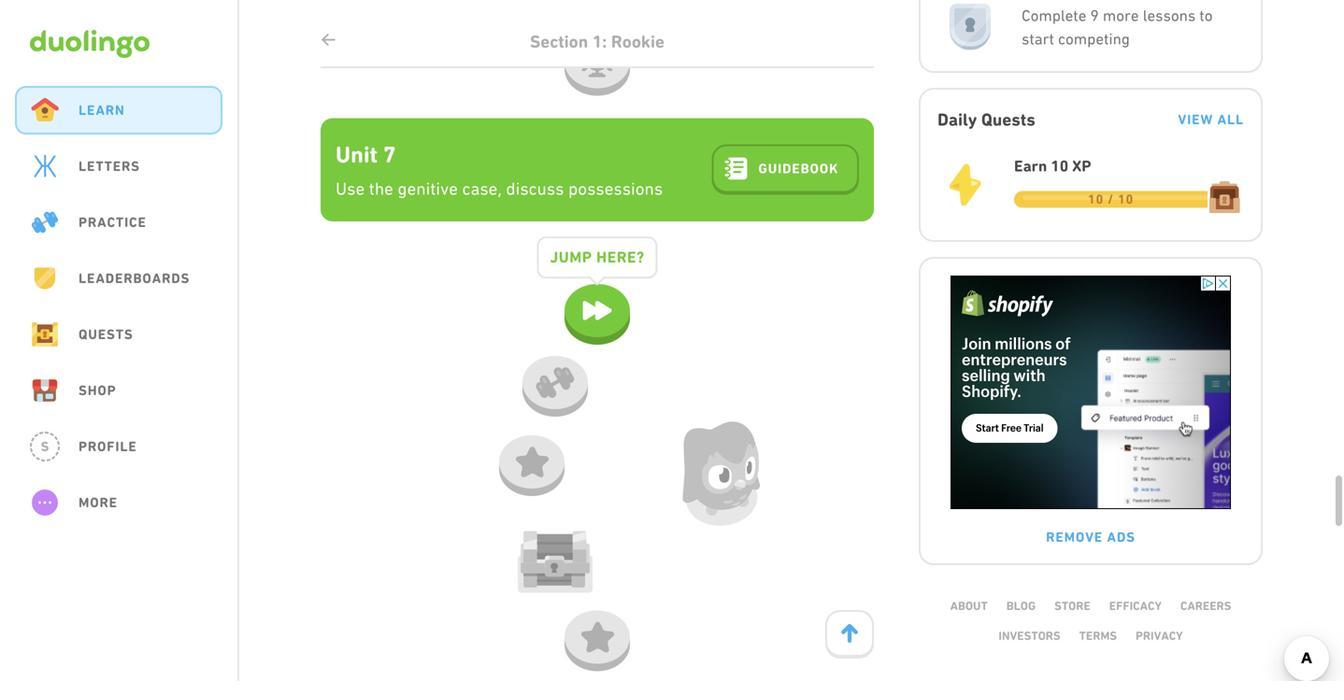 Task type: locate. For each thing, give the bounding box(es) containing it.
use the genitive case, discuss possessions
[[336, 178, 663, 199]]

section 1: rookie
[[530, 32, 665, 52]]

terms link
[[1080, 629, 1118, 643]]

quests right the daily
[[982, 109, 1036, 130]]

jump
[[550, 248, 593, 267]]

store
[[1055, 600, 1091, 614]]

10
[[1052, 157, 1069, 175]]

lessons
[[1144, 7, 1196, 24]]

view
[[1179, 111, 1214, 128]]

earn 10 xp
[[1015, 157, 1092, 175]]

daily quests
[[938, 109, 1036, 130]]

all
[[1218, 111, 1245, 128]]

quests inside quests link
[[79, 326, 133, 343]]

s
[[41, 439, 49, 455]]

genitive
[[398, 178, 458, 199]]

guidebook image
[[725, 158, 748, 180]]

learn
[[79, 102, 125, 118]]

earn
[[1015, 157, 1048, 175]]

lesson image
[[578, 622, 617, 654]]

discuss
[[506, 178, 564, 199]]

xp
[[1073, 157, 1092, 175]]

remove ads
[[1047, 529, 1136, 546]]

privacy link
[[1136, 629, 1184, 643]]

1 vertical spatial quests
[[79, 326, 133, 343]]

0 horizontal spatial quests
[[79, 326, 133, 343]]

more
[[1103, 7, 1140, 24]]

remove
[[1047, 529, 1104, 546]]

view all
[[1179, 111, 1245, 128]]

quests
[[982, 109, 1036, 130], [79, 326, 133, 343]]

blog link
[[1007, 600, 1036, 614]]

privacy
[[1136, 629, 1184, 643]]

lesson image
[[513, 447, 552, 479]]

careers link
[[1181, 600, 1232, 614]]

chest image
[[518, 521, 593, 605]]

about
[[951, 600, 988, 614]]

letters link
[[15, 142, 223, 191]]

use
[[336, 178, 365, 199]]

quests up shop
[[79, 326, 133, 343]]

efficacy link
[[1110, 600, 1162, 614]]

here?
[[597, 248, 645, 267]]

profile
[[79, 439, 137, 455]]

0 vertical spatial quests
[[982, 109, 1036, 130]]

possessions
[[569, 178, 663, 199]]

progress bar
[[1015, 191, 1208, 208]]

go to current unit image
[[842, 625, 859, 643]]

7
[[383, 141, 396, 168]]



Task type: vqa. For each thing, say whether or not it's contained in the screenshot.
lesson image
yes



Task type: describe. For each thing, give the bounding box(es) containing it.
investors link
[[999, 629, 1061, 643]]

case,
[[463, 178, 502, 199]]

view all link
[[1179, 111, 1245, 128]]

more button
[[15, 479, 223, 528]]

daily
[[938, 109, 978, 130]]

9
[[1091, 7, 1100, 24]]

complete
[[1022, 7, 1087, 24]]

quests link
[[15, 311, 223, 359]]

practice link
[[15, 198, 223, 247]]

start
[[1022, 30, 1055, 48]]

shop link
[[15, 367, 223, 415]]

complete 9 more lessons to start competing
[[1022, 7, 1214, 48]]

ads
[[1108, 529, 1136, 546]]

guidebook
[[759, 161, 839, 177]]

competing
[[1059, 30, 1131, 48]]

jump here? link
[[537, 237, 658, 345]]

leaderboards link
[[15, 254, 223, 303]]

1 horizontal spatial quests
[[982, 109, 1036, 130]]

careers
[[1181, 600, 1232, 614]]

about link
[[951, 600, 988, 614]]

blog
[[1007, 600, 1036, 614]]

more
[[79, 495, 118, 511]]

guidebook link
[[712, 145, 860, 195]]

efficacy
[[1110, 600, 1162, 614]]

terms
[[1080, 629, 1118, 643]]

practice image
[[536, 367, 575, 399]]

shop
[[79, 383, 116, 399]]

leaderboards
[[79, 270, 190, 287]]

jump here?
[[550, 248, 645, 267]]

unit review image
[[578, 46, 617, 77]]

unit
[[336, 141, 378, 168]]

the
[[369, 178, 394, 199]]

to
[[1200, 7, 1214, 24]]

practice
[[79, 214, 147, 231]]

store link
[[1055, 600, 1091, 614]]

investors
[[999, 629, 1061, 643]]

learn link
[[15, 86, 223, 135]]

letters
[[79, 158, 140, 174]]

unit 7
[[336, 141, 396, 168]]



